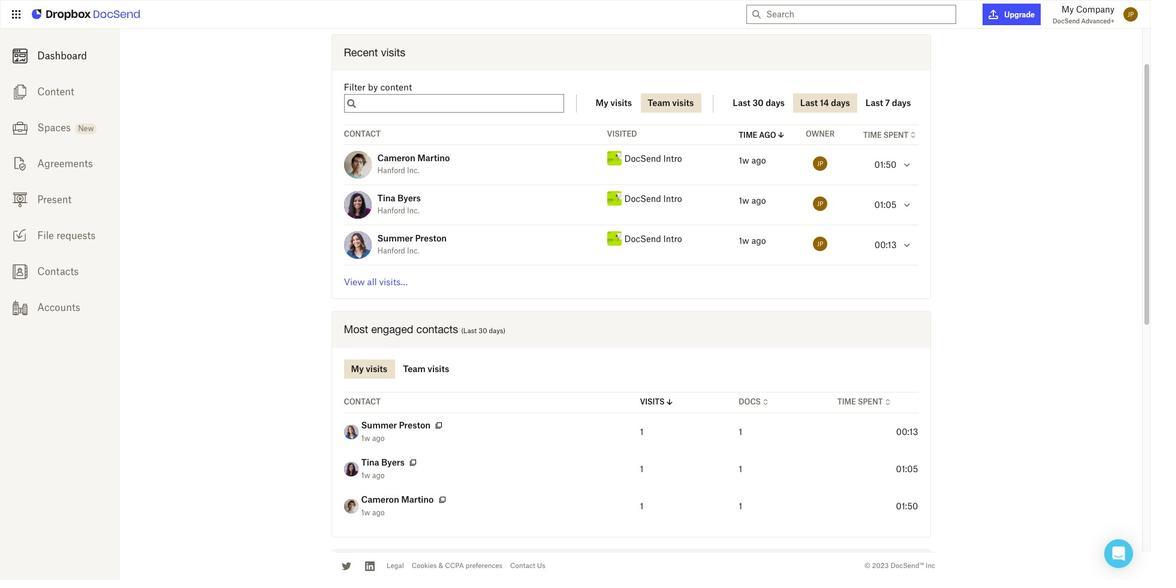 Task type: vqa. For each thing, say whether or not it's contained in the screenshot.


Task type: locate. For each thing, give the bounding box(es) containing it.
contact us
[[510, 562, 545, 570]]

0 vertical spatial team visits
[[648, 98, 694, 108]]

accounts link
[[0, 290, 120, 326]]

team visits
[[648, 98, 694, 108], [403, 364, 449, 374]]

1w ago
[[361, 434, 385, 443], [361, 471, 385, 480], [361, 508, 385, 517]]

my left company
[[1062, 4, 1074, 14]]

0 vertical spatial 30
[[753, 98, 764, 108]]

2 days from the left
[[831, 98, 850, 108]]

1 vertical spatial cameron martino link
[[361, 495, 434, 507]]

1w ago for cameron
[[361, 508, 385, 517]]

0 vertical spatial time spent button
[[863, 130, 918, 140]]

team visits inside option
[[403, 364, 449, 374]]

1 vertical spatial byers
[[381, 457, 405, 468]]

hanford up visits…
[[377, 246, 405, 255]]

legal link
[[387, 562, 404, 570]]

copy email image
[[434, 421, 444, 430], [437, 495, 447, 505]]

last 30 days
[[733, 98, 785, 108]]

cameron martino link
[[377, 153, 450, 163], [361, 495, 434, 507]]

inc. up summer preston hanford inc.
[[407, 206, 419, 215]]

0 vertical spatial cameron martino image
[[344, 151, 371, 179]]

last for last 14 days
[[800, 98, 818, 108]]

recent visits list list
[[332, 113, 930, 299]]

inc. inside cameron martino hanford inc.
[[407, 166, 419, 175]]

2 hanford inc. link from the top
[[377, 206, 419, 215]]

inc. inside summer preston hanford inc.
[[407, 246, 419, 255]]

3 last from the left
[[866, 98, 883, 108]]

3 docsend intro from the top
[[624, 234, 682, 244]]

0 horizontal spatial last
[[733, 98, 750, 108]]

hanford for cameron
[[377, 166, 405, 175]]

0 horizontal spatial my visits
[[351, 364, 387, 374]]

martino
[[417, 153, 450, 163], [401, 495, 434, 505]]

team visits right my visits button
[[648, 98, 694, 108]]

preston for summer preston
[[399, 420, 431, 430]]

0 vertical spatial docsend intro
[[624, 153, 682, 164]]

tina byers link down cameron martino hanford inc.
[[377, 193, 421, 203]]

0 vertical spatial martino
[[417, 153, 450, 163]]

2 intro from the top
[[663, 194, 682, 204]]

summer preston link inside recent visits list list
[[377, 233, 447, 243]]

jp button
[[1121, 4, 1141, 25]]

1 1w ago jp from the top
[[739, 156, 823, 168]]

byers
[[397, 193, 421, 203], [381, 457, 405, 468]]

docsend intro
[[624, 153, 682, 164], [624, 194, 682, 204], [624, 234, 682, 244]]

contact left the us
[[510, 562, 535, 570]]

0 vertical spatial inc.
[[407, 166, 419, 175]]

time spent button
[[863, 130, 918, 140], [837, 397, 892, 407]]

spaces new
[[37, 122, 94, 134]]

summer down tina byers hanford inc.
[[377, 233, 413, 243]]

cameron martino link up tina byers hanford inc.
[[377, 153, 450, 163]]

2 cameron martino image from the top
[[344, 499, 358, 514]]

martino up tina byers hanford inc.
[[417, 153, 450, 163]]

team
[[648, 98, 670, 108], [403, 364, 426, 374]]

byers down cameron martino hanford inc.
[[397, 193, 421, 203]]

tina down cameron martino hanford inc.
[[377, 193, 395, 203]]

3 1w ago from the top
[[361, 508, 385, 517]]

tab list down "engaged" at bottom left
[[344, 360, 456, 379]]

0 horizontal spatial my
[[351, 364, 364, 374]]

copy email image
[[408, 458, 418, 468]]

2 horizontal spatial last
[[866, 98, 883, 108]]

summer preston image up tina byers image
[[344, 425, 358, 439]]

1 vertical spatial docsend intro link
[[624, 194, 682, 204]]

1 horizontal spatial my visits
[[596, 98, 632, 108]]

docsend intro link for martino
[[624, 153, 682, 164]]

1 vertical spatial 1w ago jp
[[739, 196, 823, 208]]

days right 14
[[831, 98, 850, 108]]

docsend for 01:50
[[624, 153, 661, 164]]

1 vertical spatial summer preston image
[[344, 425, 358, 439]]

0 vertical spatial team
[[648, 98, 670, 108]]

summer preston link up tina byers
[[361, 420, 431, 433]]

© 2023 docsend™ inc
[[864, 562, 935, 570]]

intro for 00:13
[[663, 234, 682, 244]]

byers for tina byers hanford inc.
[[397, 193, 421, 203]]

time spent
[[863, 131, 909, 140], [837, 398, 883, 407]]

visits inside radio
[[366, 364, 387, 374]]

1 vertical spatial martino
[[401, 495, 434, 505]]

2 1w ago jp from the top
[[739, 196, 823, 208]]

2 vertical spatial 1w ago jp
[[739, 236, 823, 248]]

tab list up "owner"
[[726, 83, 918, 113]]

summer preston
[[361, 420, 431, 430]]

recent
[[344, 46, 378, 59]]

(last
[[461, 327, 477, 335]]

cameron
[[377, 153, 415, 163], [361, 495, 399, 505]]

1 horizontal spatial time
[[837, 398, 856, 407]]

0 vertical spatial docsend intro link
[[624, 153, 682, 164]]

docsend intro for tina byers
[[624, 194, 682, 204]]

1 inc. from the top
[[407, 166, 419, 175]]

preston up copy email icon
[[399, 420, 431, 430]]

1 vertical spatial tina
[[361, 457, 379, 468]]

preston inside summer preston hanford inc.
[[415, 233, 447, 243]]

my visits button
[[588, 94, 639, 113]]

1 docsend intro from the top
[[624, 153, 682, 164]]

0 vertical spatial cameron martino link
[[377, 153, 450, 163]]

3 1w ago jp from the top
[[739, 236, 823, 248]]

1 horizontal spatial team
[[648, 98, 670, 108]]

cameron martino image
[[344, 151, 371, 179], [344, 499, 358, 514]]

2 vertical spatial intro
[[663, 234, 682, 244]]

1w ago jp for 01:50
[[739, 156, 823, 168]]

summer preston image up tina byers image
[[344, 425, 358, 439]]

sidebar spaces image
[[12, 120, 27, 135]]

0 vertical spatial 00:13
[[875, 240, 897, 250]]

cameron martino image inside recent visits list list
[[344, 151, 371, 179]]

1 docsend intro link from the top
[[624, 153, 682, 164]]

2 vertical spatial docsend intro link
[[624, 234, 682, 244]]

1 vertical spatial summer preston image
[[344, 425, 358, 439]]

inc. inside tina byers hanford inc.
[[407, 206, 419, 215]]

ccpa
[[445, 562, 464, 570]]

0 vertical spatial copy email image
[[434, 421, 444, 430]]

cameron down tina byers
[[361, 495, 399, 505]]

1w ago for summer
[[361, 434, 385, 443]]

0 horizontal spatial 30
[[479, 327, 487, 335]]

intro for 01:05
[[663, 194, 682, 204]]

2 vertical spatial inc.
[[407, 246, 419, 255]]

hanford for summer
[[377, 246, 405, 255]]

00:13 inside recent visits list list
[[875, 240, 897, 250]]

team visits down most engaged contacts (last 30 days)
[[403, 364, 449, 374]]

0 vertical spatial time spent
[[863, 131, 909, 140]]

inc. up tina byers hanford inc.
[[407, 166, 419, 175]]

0 vertical spatial hanford inc. link
[[377, 166, 419, 175]]

0 vertical spatial summer preston link
[[377, 233, 447, 243]]

inc.
[[407, 166, 419, 175], [407, 206, 419, 215], [407, 246, 419, 255]]

team for team visits button
[[648, 98, 670, 108]]

hanford inside cameron martino hanford inc.
[[377, 166, 405, 175]]

my for the my visits radio
[[351, 364, 364, 374]]

hanford inside summer preston hanford inc.
[[377, 246, 405, 255]]

1 vertical spatial hanford
[[377, 206, 405, 215]]

30
[[753, 98, 764, 108], [479, 327, 487, 335]]

team down most engaged contacts (last 30 days)
[[403, 364, 426, 374]]

preston
[[415, 233, 447, 243], [399, 420, 431, 430]]

contact inside the engaged contacts list element
[[344, 398, 381, 407]]

preferences
[[466, 562, 502, 570]]

3 intro from the top
[[663, 234, 682, 244]]

docs
[[739, 398, 761, 407]]

1w ago down tina byers
[[361, 471, 385, 480]]

1 intro from the top
[[663, 153, 682, 164]]

team visits inside button
[[648, 98, 694, 108]]

0 horizontal spatial team
[[403, 364, 426, 374]]

cameron martino link inside the engaged contacts list element
[[361, 495, 434, 507]]

1w ago jp for 00:13
[[739, 236, 823, 248]]

my for my visits button
[[596, 98, 608, 108]]

2 hanford from the top
[[377, 206, 405, 215]]

tab list containing last 30 days
[[726, 83, 918, 113]]

days up ago
[[766, 98, 785, 108]]

my down most
[[351, 364, 364, 374]]

time inside the engaged contacts list element
[[837, 398, 856, 407]]

last up time ago
[[733, 98, 750, 108]]

cameron martino image
[[344, 151, 371, 179], [344, 499, 358, 514]]

1 horizontal spatial my
[[596, 98, 608, 108]]

1 vertical spatial inc.
[[407, 206, 419, 215]]

01:05
[[874, 200, 897, 210], [896, 464, 918, 474]]

summer preston image up view
[[344, 232, 371, 259]]

cameron martino image left cameron martino hanford inc.
[[344, 151, 371, 179]]

jp for 00:13
[[817, 241, 823, 248]]

1w ago jp
[[739, 156, 823, 168], [739, 196, 823, 208], [739, 236, 823, 248]]

my visits for my visits button
[[596, 98, 632, 108]]

1 cameron martino image from the top
[[344, 151, 371, 179]]

cookies & ccpa preferences link
[[412, 562, 502, 570]]

cameron martino image down tina byers image
[[344, 499, 358, 514]]

hanford inc. link up visits…
[[377, 246, 419, 255]]

1w ago down the cameron martino
[[361, 508, 385, 517]]

0 vertical spatial tina
[[377, 193, 395, 203]]

2 vertical spatial hanford
[[377, 246, 405, 255]]

hanford inside tina byers hanford inc.
[[377, 206, 405, 215]]

1 summer preston image from the top
[[344, 232, 371, 259]]

0 vertical spatial summer
[[377, 233, 413, 243]]

summer preston image
[[344, 232, 371, 259], [344, 425, 358, 439]]

spent inside recent visits list list
[[884, 131, 909, 140]]

cameron martino link down tina byers
[[361, 495, 434, 507]]

byers inside the engaged contacts list element
[[381, 457, 405, 468]]

new
[[78, 124, 94, 133]]

tina right tina byers image
[[361, 457, 379, 468]]

00:13
[[875, 240, 897, 250], [896, 427, 918, 437]]

upgrade button
[[983, 4, 1041, 25]]

summer preston link
[[377, 233, 447, 243], [361, 420, 431, 433]]

time spent inside recent visits list list
[[863, 131, 909, 140]]

1 vertical spatial preston
[[399, 420, 431, 430]]

hanford up summer preston hanford inc.
[[377, 206, 405, 215]]

sidebar present image
[[12, 192, 27, 207]]

3 days from the left
[[892, 98, 911, 108]]

1 vertical spatial my visits
[[351, 364, 387, 374]]

summer inside summer preston hanford inc.
[[377, 233, 413, 243]]

my
[[1062, 4, 1074, 14], [596, 98, 608, 108], [351, 364, 364, 374]]

1 last from the left
[[733, 98, 750, 108]]

2 horizontal spatial days
[[892, 98, 911, 108]]

2 vertical spatial 1w ago
[[361, 508, 385, 517]]

hanford inc. link
[[377, 166, 419, 175], [377, 206, 419, 215], [377, 246, 419, 255]]

1 days from the left
[[766, 98, 785, 108]]

0 vertical spatial spent
[[884, 131, 909, 140]]

2 vertical spatial contact
[[510, 562, 535, 570]]

my visits
[[596, 98, 632, 108], [351, 364, 387, 374]]

sidebar ndas image
[[12, 156, 27, 171]]

tina byers image
[[344, 192, 371, 219], [344, 192, 371, 219], [344, 462, 358, 477]]

0 vertical spatial cameron
[[377, 153, 415, 163]]

hanford for tina
[[377, 206, 405, 215]]

ago
[[752, 156, 766, 166], [752, 196, 766, 206], [752, 236, 766, 246], [372, 434, 385, 443], [372, 471, 385, 480], [372, 508, 385, 517]]

preston inside the engaged contacts list element
[[399, 420, 431, 430]]

last inside button
[[800, 98, 818, 108]]

cameron martino image down tina byers image
[[344, 499, 358, 514]]

inc. for byers
[[407, 206, 419, 215]]

0 vertical spatial summer preston image
[[344, 232, 371, 259]]

contact down search icon
[[344, 130, 381, 139]]

3 hanford inc. link from the top
[[377, 246, 419, 255]]

days inside last 30 days button
[[766, 98, 785, 108]]

my visits inside button
[[596, 98, 632, 108]]

spent
[[884, 131, 909, 140], [858, 398, 883, 407]]

last left 14
[[800, 98, 818, 108]]

last 30 days button
[[726, 94, 792, 113]]

summer for summer preston
[[361, 420, 397, 430]]

contact down the my visits radio
[[344, 398, 381, 407]]

1 hanford inc. link from the top
[[377, 166, 419, 175]]

0 vertical spatial 01:50
[[874, 160, 897, 170]]

jp for 01:50
[[817, 160, 823, 168]]

summer preston link down tina byers hanford inc.
[[377, 233, 447, 243]]

jp inside popup button
[[1128, 11, 1134, 18]]

2 docsend intro from the top
[[624, 194, 682, 204]]

my inside my visits button
[[596, 98, 608, 108]]

hanford inc. link for summer
[[377, 246, 419, 255]]

last for last 7 days
[[866, 98, 883, 108]]

days inside 'last 14 days' button
[[831, 98, 850, 108]]

visits inside option
[[428, 364, 449, 374]]

2 vertical spatial my
[[351, 364, 364, 374]]

0 horizontal spatial tab list
[[344, 360, 456, 379]]

1 cameron martino image from the top
[[344, 151, 371, 179]]

docsend intro link for preston
[[624, 234, 682, 244]]

1 vertical spatial team visits
[[403, 364, 449, 374]]

by
[[368, 81, 378, 92]]

martino inside the engaged contacts list element
[[401, 495, 434, 505]]

martino down copy email icon
[[401, 495, 434, 505]]

30 right '(last'
[[479, 327, 487, 335]]

1 vertical spatial team
[[403, 364, 426, 374]]

tab list
[[588, 83, 701, 113], [726, 83, 918, 113], [344, 360, 456, 379]]

2 vertical spatial docsend intro
[[624, 234, 682, 244]]

1 vertical spatial cameron martino image
[[344, 499, 358, 514]]

hanford inc. link up summer preston hanford inc.
[[377, 206, 419, 215]]

days for last 14 days
[[831, 98, 850, 108]]

summer
[[377, 233, 413, 243], [361, 420, 397, 430]]

1 vertical spatial time spent
[[837, 398, 883, 407]]

cameron inside "link"
[[361, 495, 399, 505]]

1 horizontal spatial team visits
[[648, 98, 694, 108]]

1 horizontal spatial days
[[831, 98, 850, 108]]

content link
[[0, 74, 120, 110]]

martino inside cameron martino hanford inc.
[[417, 153, 450, 163]]

summer preston image up view
[[344, 232, 371, 259]]

1 vertical spatial 30
[[479, 327, 487, 335]]

0 vertical spatial hanford
[[377, 166, 405, 175]]

2 1w ago from the top
[[361, 471, 385, 480]]

docsend intro link
[[624, 153, 682, 164], [624, 194, 682, 204], [624, 234, 682, 244]]

team right my visits button
[[648, 98, 670, 108]]

0 vertical spatial 1w ago jp
[[739, 156, 823, 168]]

tab list up the visited
[[588, 83, 701, 113]]

team inside team visits button
[[648, 98, 670, 108]]

copy email image right the cameron martino
[[437, 495, 447, 505]]

1 vertical spatial 01:05
[[896, 464, 918, 474]]

days)
[[489, 327, 505, 335]]

Team visits radio
[[396, 360, 456, 379]]

2 docsend intro link from the top
[[624, 194, 682, 204]]

intro
[[663, 153, 682, 164], [663, 194, 682, 204], [663, 234, 682, 244]]

0 vertical spatial 01:05
[[874, 200, 897, 210]]

docsend intro link for byers
[[624, 194, 682, 204]]

00:13 inside the engaged contacts list element
[[896, 427, 918, 437]]

copy email image right summer preston
[[434, 421, 444, 430]]

Search text field
[[766, 5, 951, 23]]

1 vertical spatial tina byers link
[[361, 457, 405, 470]]

1 vertical spatial cameron martino image
[[344, 499, 358, 514]]

1w ago up tina byers
[[361, 434, 385, 443]]

2 last from the left
[[800, 98, 818, 108]]

0 vertical spatial summer preston image
[[344, 232, 371, 259]]

01:50 inside the engaged contacts list element
[[896, 501, 918, 511]]

tina for tina byers hanford inc.
[[377, 193, 395, 203]]

sidebar accounts image
[[12, 300, 27, 315]]

visits
[[381, 46, 405, 59], [610, 98, 632, 108], [672, 98, 694, 108], [366, 364, 387, 374], [428, 364, 449, 374]]

1 vertical spatial contact
[[344, 398, 381, 407]]

0 horizontal spatial days
[[766, 98, 785, 108]]

my up the visited
[[596, 98, 608, 108]]

summer up tina byers
[[361, 420, 397, 430]]

visited
[[607, 130, 637, 139]]

my visits down most
[[351, 364, 387, 374]]

cameron inside cameron martino hanford inc.
[[377, 153, 415, 163]]

30 up time ago
[[753, 98, 764, 108]]

0 horizontal spatial time
[[739, 131, 757, 140]]

cameron martino image left cameron martino hanford inc.
[[344, 151, 371, 179]]

spent inside the engaged contacts list element
[[858, 398, 883, 407]]

my visits up the visited
[[596, 98, 632, 108]]

2 inc. from the top
[[407, 206, 419, 215]]

upgrade image
[[989, 10, 998, 19]]

file
[[37, 230, 54, 242]]

time inside time ago button
[[739, 131, 757, 140]]

0 vertical spatial contact
[[344, 130, 381, 139]]

1 1w ago from the top
[[361, 434, 385, 443]]

0 horizontal spatial team visits
[[403, 364, 449, 374]]

2 horizontal spatial time
[[863, 131, 882, 140]]

tina byers link left copy email icon
[[361, 457, 405, 470]]

recent visits
[[344, 46, 405, 59]]

most engaged contacts (last 30 days)
[[344, 323, 505, 336]]

byers inside tina byers hanford inc.
[[397, 193, 421, 203]]

hanford inc. link up tina byers hanford inc.
[[377, 166, 419, 175]]

3 inc. from the top
[[407, 246, 419, 255]]

summer inside 'summer preston' link
[[361, 420, 397, 430]]

2 horizontal spatial my
[[1062, 4, 1074, 14]]

preston down tina byers hanford inc.
[[415, 233, 447, 243]]

time spent button inside recent visits list list
[[863, 130, 918, 140]]

days right the 7
[[892, 98, 911, 108]]

My visits radio
[[344, 360, 395, 379]]

tina byers link
[[377, 193, 421, 203], [361, 457, 405, 470]]

team inside team visits option
[[403, 364, 426, 374]]

last for last 30 days
[[733, 98, 750, 108]]

hanford up tina byers hanford inc.
[[377, 166, 405, 175]]

3 hanford from the top
[[377, 246, 405, 255]]

1 vertical spatial my
[[596, 98, 608, 108]]

1 vertical spatial 01:50
[[896, 501, 918, 511]]

company
[[1076, 4, 1115, 14]]

tina inside the engaged contacts list element
[[361, 457, 379, 468]]

summer preston image
[[344, 232, 371, 259], [344, 425, 358, 439]]

hanford
[[377, 166, 405, 175], [377, 206, 405, 215], [377, 246, 405, 255]]

my visits for the my visits radio
[[351, 364, 387, 374]]

1 horizontal spatial spent
[[884, 131, 909, 140]]

1 vertical spatial 00:13
[[896, 427, 918, 437]]

1w ago for tina
[[361, 471, 385, 480]]

1 vertical spatial summer preston link
[[361, 420, 431, 433]]

contacts link
[[0, 254, 120, 290]]

0 horizontal spatial spent
[[858, 398, 883, 407]]

1 vertical spatial copy email image
[[437, 495, 447, 505]]

time
[[739, 131, 757, 140], [863, 131, 882, 140], [837, 398, 856, 407]]

visits…
[[379, 277, 408, 287]]

1 horizontal spatial 30
[[753, 98, 764, 108]]

1 vertical spatial cameron
[[361, 495, 399, 505]]

1 horizontal spatial last
[[800, 98, 818, 108]]

1 vertical spatial summer
[[361, 420, 397, 430]]

contact
[[344, 130, 381, 139], [344, 398, 381, 407], [510, 562, 535, 570]]

days inside last 7 days button
[[892, 98, 911, 108]]

2 vertical spatial hanford inc. link
[[377, 246, 419, 255]]

0 vertical spatial intro
[[663, 153, 682, 164]]

us
[[537, 562, 545, 570]]

2 horizontal spatial tab list
[[726, 83, 918, 113]]

7
[[885, 98, 890, 108]]

engaged
[[371, 323, 413, 336]]

docsend intro for cameron martino
[[624, 153, 682, 164]]

my inside the my visits radio
[[351, 364, 364, 374]]

2 summer preston image from the top
[[344, 425, 358, 439]]

01:50
[[874, 160, 897, 170], [896, 501, 918, 511]]

summer preston link inside the engaged contacts list element
[[361, 420, 431, 433]]

byers left copy email icon
[[381, 457, 405, 468]]

tina inside tina byers hanford inc.
[[377, 193, 395, 203]]

my visits inside radio
[[351, 364, 387, 374]]

inc. up visits…
[[407, 246, 419, 255]]

cameron up tina byers hanford inc.
[[377, 153, 415, 163]]

tina
[[377, 193, 395, 203], [361, 457, 379, 468]]

copy email image for cameron martino
[[437, 495, 447, 505]]

0 vertical spatial cameron martino image
[[344, 151, 371, 179]]

1 vertical spatial time spent button
[[837, 397, 892, 407]]

sidebar dashboard image
[[12, 48, 27, 63]]

1 vertical spatial intro
[[663, 194, 682, 204]]

cameron martino image for second cameron martino image from the bottom of the page
[[344, 151, 371, 179]]

0 vertical spatial my visits
[[596, 98, 632, 108]]

last left the 7
[[866, 98, 883, 108]]

1 vertical spatial hanford inc. link
[[377, 206, 419, 215]]

1 vertical spatial spent
[[858, 398, 883, 407]]

view all visits…
[[344, 277, 408, 287]]

1 hanford from the top
[[377, 166, 405, 175]]

0 vertical spatial byers
[[397, 193, 421, 203]]

1 vertical spatial 1w ago
[[361, 471, 385, 480]]

intro for 01:50
[[663, 153, 682, 164]]

0 vertical spatial preston
[[415, 233, 447, 243]]

contacts
[[416, 323, 458, 336]]

14
[[820, 98, 829, 108]]

3 docsend intro link from the top
[[624, 234, 682, 244]]



Task type: describe. For each thing, give the bounding box(es) containing it.
search image
[[347, 98, 356, 110]]

©
[[864, 562, 870, 570]]

time ago
[[739, 131, 776, 140]]

byers for tina byers
[[381, 457, 405, 468]]

1w ago jp for 01:05
[[739, 196, 823, 208]]

upgrade
[[1004, 10, 1035, 19]]

contact us link
[[510, 562, 545, 570]]

file requests
[[37, 230, 96, 242]]

01:05 inside recent visits list list
[[874, 200, 897, 210]]

days for last 30 days
[[766, 98, 785, 108]]

time ago button
[[739, 130, 786, 140]]

&
[[439, 562, 443, 570]]

agreements
[[37, 158, 93, 170]]

tina byers hanford inc.
[[377, 193, 421, 215]]

docsend for 01:05
[[624, 194, 661, 204]]

content
[[380, 81, 412, 92]]

view all visits… link
[[344, 277, 408, 287]]

filter
[[344, 81, 366, 92]]

last 14 days
[[800, 98, 850, 108]]

my company docsend advanced+
[[1053, 4, 1115, 25]]

jp for 01:05
[[817, 201, 823, 208]]

legal
[[387, 562, 404, 570]]

time spent inside the engaged contacts list element
[[837, 398, 883, 407]]

inc. for martino
[[407, 166, 419, 175]]

time for time spent button in the recent visits list list
[[863, 131, 882, 140]]

docsend™
[[891, 562, 924, 570]]

tina byers link inside the engaged contacts list element
[[361, 457, 405, 470]]

owner
[[806, 130, 835, 139]]

martino for cameron martino hanford inc.
[[417, 153, 450, 163]]

cameron martino hanford inc.
[[377, 153, 450, 175]]

visits for team visits option
[[428, 364, 449, 374]]

tina for tina byers
[[361, 457, 379, 468]]

all
[[367, 277, 377, 287]]

cameron martino link inside recent visits list list
[[377, 153, 450, 163]]

2023
[[872, 562, 889, 570]]

01:05 inside the engaged contacts list element
[[896, 464, 918, 474]]

visits
[[640, 398, 665, 407]]

last 7 days
[[866, 98, 911, 108]]

summer preston image inside recent visits list list
[[344, 232, 371, 259]]

requests
[[56, 230, 96, 242]]

copy email image for summer preston
[[434, 421, 444, 430]]

spaces
[[37, 122, 71, 134]]

visits for the my visits radio
[[366, 364, 387, 374]]

content
[[37, 86, 74, 98]]

cookies & ccpa preferences
[[412, 562, 502, 570]]

cookies
[[412, 562, 437, 570]]

team visits button
[[640, 94, 701, 113]]

hanford inc. link for cameron
[[377, 166, 419, 175]]

1 summer preston image from the top
[[344, 232, 371, 259]]

visits for team visits button
[[672, 98, 694, 108]]

team visits for team visits button
[[648, 98, 694, 108]]

summer for summer preston hanford inc.
[[377, 233, 413, 243]]

martino for cameron martino
[[401, 495, 434, 505]]

last 7 days button
[[858, 94, 918, 113]]

hanford inc. link for tina
[[377, 206, 419, 215]]

docsend inside 'my company docsend advanced+'
[[1053, 17, 1080, 25]]

ago
[[759, 131, 776, 140]]

1 horizontal spatial tab list
[[588, 83, 701, 113]]

2 summer preston image from the top
[[344, 425, 358, 439]]

visits for my visits button
[[610, 98, 632, 108]]

sidebar documents image
[[12, 84, 27, 99]]

receive image
[[12, 228, 27, 243]]

cameron martino
[[361, 495, 434, 505]]

advanced+
[[1081, 17, 1115, 25]]

0 vertical spatial tina byers link
[[377, 193, 421, 203]]

team visits for team visits option
[[403, 364, 449, 374]]

accounts
[[37, 302, 80, 314]]

30 inside most engaged contacts (last 30 days)
[[479, 327, 487, 335]]

tina byers image
[[344, 462, 358, 477]]

preston for summer preston hanford inc.
[[415, 233, 447, 243]]

cameron for cameron martino hanford inc.
[[377, 153, 415, 163]]

inc
[[926, 562, 935, 570]]

docsend for 00:13
[[624, 234, 661, 244]]

view
[[344, 277, 365, 287]]

last 14 days button
[[793, 94, 857, 113]]

sidebar contacts image
[[12, 264, 27, 279]]

visits button
[[640, 397, 674, 407]]

filter by content
[[344, 81, 412, 92]]

agreements link
[[0, 146, 120, 182]]

file requests link
[[0, 218, 120, 254]]

present
[[37, 194, 71, 206]]

engaged contacts list element
[[335, 391, 927, 525]]

time for the bottom time spent button
[[837, 398, 856, 407]]

time for time ago button
[[739, 131, 757, 140]]

Filter by content text field
[[358, 97, 563, 111]]

2 cameron martino image from the top
[[344, 499, 358, 514]]

docsend intro for summer preston
[[624, 234, 682, 244]]

inc. for preston
[[407, 246, 419, 255]]

contacts
[[37, 266, 79, 278]]

docs button
[[739, 397, 770, 407]]

summer preston hanford inc.
[[377, 233, 447, 255]]

cameron martino image for first cameron martino image from the bottom of the page
[[344, 499, 358, 514]]

present link
[[0, 182, 120, 218]]

my inside 'my company docsend advanced+'
[[1062, 4, 1074, 14]]

dashboard link
[[0, 38, 120, 74]]

contact inside recent visits list list
[[344, 130, 381, 139]]

dashboard
[[37, 50, 87, 62]]

most
[[344, 323, 368, 336]]

01:50 inside recent visits list list
[[874, 160, 897, 170]]

days for last 7 days
[[892, 98, 911, 108]]

tina byers
[[361, 457, 405, 468]]

30 inside button
[[753, 98, 764, 108]]

team for team visits option
[[403, 364, 426, 374]]

cameron for cameron martino
[[361, 495, 399, 505]]



